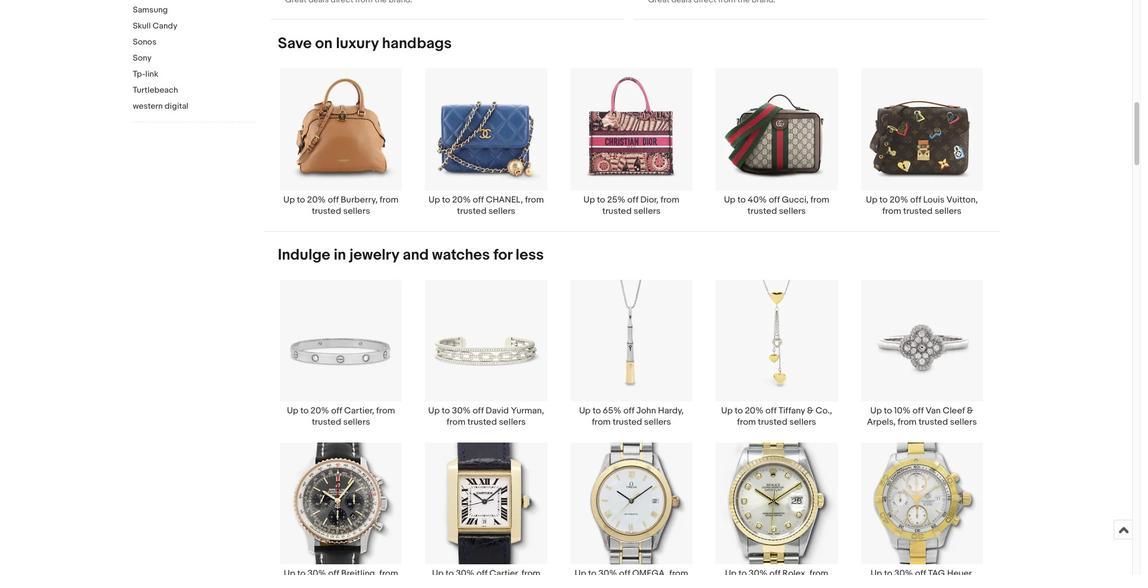 Task type: vqa. For each thing, say whether or not it's contained in the screenshot.
CHANEL, The Off
yes



Task type: locate. For each thing, give the bounding box(es) containing it.
chanel,
[[486, 194, 523, 206]]

to inside up to 10% off van cleef & arpels, from trusted sellers
[[884, 406, 893, 417]]

to up the indulge
[[297, 194, 305, 206]]

20% left burberry, at the left of page
[[307, 194, 326, 206]]

2 list from the top
[[264, 279, 1000, 576]]

up
[[284, 194, 295, 206], [429, 194, 440, 206], [584, 194, 595, 206], [724, 194, 736, 206], [866, 194, 878, 206], [287, 406, 299, 417], [429, 406, 440, 417], [579, 406, 591, 417], [722, 406, 733, 417], [871, 406, 882, 417]]

from left the louis
[[883, 206, 902, 217]]

off inside up to 30% off david yurman, from trusted sellers
[[473, 406, 484, 417]]

skull
[[133, 21, 151, 31]]

sellers inside up to 10% off van cleef & arpels, from trusted sellers
[[951, 417, 977, 428]]

20% for chanel,
[[452, 194, 471, 206]]

& left co., at the bottom right of the page
[[807, 406, 814, 417]]

off inside up to 65% off john hardy, from trusted sellers
[[624, 406, 635, 417]]

20% for tiffany
[[745, 406, 764, 417]]

off inside up to 20% off louis vuitton, from trusted sellers
[[911, 194, 922, 206]]

off right '65%'
[[624, 406, 635, 417]]

0 horizontal spatial &
[[807, 406, 814, 417]]

up for up to 20% off chanel, from trusted sellers
[[429, 194, 440, 206]]

list for indulge in jewelry and watches for less
[[264, 279, 1000, 576]]

co.,
[[816, 406, 833, 417]]

van
[[926, 406, 941, 417]]

to left 25%
[[597, 194, 606, 206]]

off left tiffany
[[766, 406, 777, 417]]

trusted left yurman,
[[468, 417, 497, 428]]

trusted right 10%
[[919, 417, 949, 428]]

trusted
[[312, 206, 341, 217], [457, 206, 487, 217], [603, 206, 632, 217], [748, 206, 777, 217], [904, 206, 933, 217], [312, 417, 341, 428], [468, 417, 497, 428], [613, 417, 643, 428], [758, 417, 788, 428], [919, 417, 949, 428]]

to inside up to 20% off tiffany & co., from trusted sellers
[[735, 406, 743, 417]]

sonos
[[133, 37, 157, 47]]

off right 30%
[[473, 406, 484, 417]]

trusted inside up to 20% off louis vuitton, from trusted sellers
[[904, 206, 933, 217]]

20% left cartier,
[[311, 406, 329, 417]]

up inside up to 10% off van cleef & arpels, from trusted sellers
[[871, 406, 882, 417]]

up to 10% off van cleef & arpels, from trusted sellers
[[867, 406, 977, 428]]

up inside up to 20% off cartier, from trusted sellers
[[287, 406, 299, 417]]

None text field
[[271, 0, 625, 19], [634, 0, 988, 19], [271, 0, 625, 19], [634, 0, 988, 19]]

from right dior,
[[661, 194, 680, 206]]

tp-link link
[[133, 69, 255, 80]]

up inside up to 30% off david yurman, from trusted sellers
[[429, 406, 440, 417]]

1 list from the top
[[264, 68, 1000, 231]]

candy
[[153, 21, 177, 31]]

20%
[[307, 194, 326, 206], [452, 194, 471, 206], [890, 194, 909, 206], [311, 406, 329, 417], [745, 406, 764, 417]]

30%
[[452, 406, 471, 417]]

20% for louis
[[890, 194, 909, 206]]

john
[[637, 406, 657, 417]]

65%
[[603, 406, 622, 417]]

to inside up to 20% off cartier, from trusted sellers
[[301, 406, 309, 417]]

hardy,
[[659, 406, 684, 417]]

up for up to 30% off david yurman, from trusted sellers
[[429, 406, 440, 417]]

samsung
[[133, 5, 168, 15]]

off inside up to 10% off van cleef & arpels, from trusted sellers
[[913, 406, 924, 417]]

40%
[[748, 194, 767, 206]]

from left the david
[[447, 417, 466, 428]]

to left tiffany
[[735, 406, 743, 417]]

sonos link
[[133, 37, 255, 48]]

from right cartier,
[[376, 406, 395, 417]]

samsung link
[[133, 5, 255, 16]]

to inside up to 20% off chanel, from trusted sellers
[[442, 194, 451, 206]]

up inside up to 20% off tiffany & co., from trusted sellers
[[722, 406, 733, 417]]

to left 30%
[[442, 406, 450, 417]]

trusted inside the up to 20% off burberry, from trusted sellers
[[312, 206, 341, 217]]

up inside up to 65% off john hardy, from trusted sellers
[[579, 406, 591, 417]]

digital
[[165, 101, 188, 111]]

sellers inside up to 65% off john hardy, from trusted sellers
[[645, 417, 671, 428]]

gucci,
[[782, 194, 809, 206]]

off
[[328, 194, 339, 206], [473, 194, 484, 206], [628, 194, 639, 206], [769, 194, 780, 206], [911, 194, 922, 206], [331, 406, 342, 417], [473, 406, 484, 417], [624, 406, 635, 417], [766, 406, 777, 417], [913, 406, 924, 417]]

to inside up to 65% off john hardy, from trusted sellers
[[593, 406, 601, 417]]

from inside up to 20% off louis vuitton, from trusted sellers
[[883, 206, 902, 217]]

list containing up to 20% off burberry, from trusted sellers
[[264, 68, 1000, 231]]

cleef
[[943, 406, 966, 417]]

20% left chanel,
[[452, 194, 471, 206]]

up inside up to 20% off chanel, from trusted sellers
[[429, 194, 440, 206]]

to inside up to 20% off louis vuitton, from trusted sellers
[[880, 194, 888, 206]]

from inside up to 20% off chanel, from trusted sellers
[[525, 194, 544, 206]]

up to 30% off david yurman, from trusted sellers
[[429, 406, 544, 428]]

20% inside up to 20% off louis vuitton, from trusted sellers
[[890, 194, 909, 206]]

sellers
[[343, 206, 370, 217], [489, 206, 516, 217], [634, 206, 661, 217], [779, 206, 806, 217], [935, 206, 962, 217], [343, 417, 370, 428], [499, 417, 526, 428], [645, 417, 671, 428], [790, 417, 817, 428], [951, 417, 977, 428]]

&
[[807, 406, 814, 417], [968, 406, 974, 417]]

up for up to 65% off john hardy, from trusted sellers
[[579, 406, 591, 417]]

20% left tiffany
[[745, 406, 764, 417]]

from right burberry, at the left of page
[[380, 194, 399, 206]]

to inside the up to 20% off burberry, from trusted sellers
[[297, 194, 305, 206]]

and
[[403, 246, 429, 264]]

to for up to 40% off gucci, from trusted sellers
[[738, 194, 746, 206]]

1 horizontal spatial &
[[968, 406, 974, 417]]

up to 20% off louis vuitton, from trusted sellers link
[[850, 68, 995, 217]]

20% inside up to 20% off tiffany & co., from trusted sellers
[[745, 406, 764, 417]]

off right 25%
[[628, 194, 639, 206]]

up to 20% off tiffany & co., from trusted sellers link
[[705, 279, 850, 428]]

up to 20% off chanel, from trusted sellers
[[429, 194, 544, 217]]

off inside up to 40% off gucci, from trusted sellers
[[769, 194, 780, 206]]

up to 20% off burberry, from trusted sellers link
[[269, 68, 414, 217]]

list containing up to 20% off cartier, from trusted sellers
[[264, 279, 1000, 576]]

20% inside the up to 20% off burberry, from trusted sellers
[[307, 194, 326, 206]]

& inside up to 20% off tiffany & co., from trusted sellers
[[807, 406, 814, 417]]

trusted left cartier,
[[312, 417, 341, 428]]

from left tiffany
[[738, 417, 756, 428]]

link
[[145, 69, 158, 79]]

up inside up to 20% off louis vuitton, from trusted sellers
[[866, 194, 878, 206]]

off inside up to 20% off chanel, from trusted sellers
[[473, 194, 484, 206]]

to for up to 25% off dior, from trusted sellers
[[597, 194, 606, 206]]

off inside up to 20% off tiffany & co., from trusted sellers
[[766, 406, 777, 417]]

from inside up to 25% off dior, from trusted sellers
[[661, 194, 680, 206]]

off for burberry,
[[328, 194, 339, 206]]

off right the 40%
[[769, 194, 780, 206]]

to left '65%'
[[593, 406, 601, 417]]

trusted up watches
[[457, 206, 487, 217]]

0 vertical spatial list
[[264, 68, 1000, 231]]

1 vertical spatial list
[[264, 279, 1000, 576]]

to left the louis
[[880, 194, 888, 206]]

up to 20% off cartier, from trusted sellers
[[287, 406, 395, 428]]

sellers inside up to 20% off tiffany & co., from trusted sellers
[[790, 417, 817, 428]]

to left cartier,
[[301, 406, 309, 417]]

dior,
[[641, 194, 659, 206]]

to for up to 20% off chanel, from trusted sellers
[[442, 194, 451, 206]]

off left burberry, at the left of page
[[328, 194, 339, 206]]

trusted left dior,
[[603, 206, 632, 217]]

1 & from the left
[[807, 406, 814, 417]]

from inside up to 20% off tiffany & co., from trusted sellers
[[738, 417, 756, 428]]

off left van on the right bottom
[[913, 406, 924, 417]]

to left 10%
[[884, 406, 893, 417]]

sellers inside up to 20% off louis vuitton, from trusted sellers
[[935, 206, 962, 217]]

up inside up to 25% off dior, from trusted sellers
[[584, 194, 595, 206]]

off inside the up to 20% off burberry, from trusted sellers
[[328, 194, 339, 206]]

trusted left the gucci,
[[748, 206, 777, 217]]

from right the gucci,
[[811, 194, 830, 206]]

up to 20% off chanel, from trusted sellers link
[[414, 68, 559, 217]]

off for louis
[[911, 194, 922, 206]]

western digital link
[[133, 101, 255, 112]]

off left the louis
[[911, 194, 922, 206]]

off left cartier,
[[331, 406, 342, 417]]

up to 10% off van cleef & arpels, from trusted sellers link
[[850, 279, 995, 428]]

from inside up to 30% off david yurman, from trusted sellers
[[447, 417, 466, 428]]

off inside up to 25% off dior, from trusted sellers
[[628, 194, 639, 206]]

up for up to 10% off van cleef & arpels, from trusted sellers
[[871, 406, 882, 417]]

20% left the louis
[[890, 194, 909, 206]]

& right cleef
[[968, 406, 974, 417]]

to
[[297, 194, 305, 206], [442, 194, 451, 206], [597, 194, 606, 206], [738, 194, 746, 206], [880, 194, 888, 206], [301, 406, 309, 417], [442, 406, 450, 417], [593, 406, 601, 417], [735, 406, 743, 417], [884, 406, 893, 417]]

20% inside up to 20% off chanel, from trusted sellers
[[452, 194, 471, 206]]

list for save on luxury handbags
[[264, 68, 1000, 231]]

from right chanel,
[[525, 194, 544, 206]]

from right arpels, on the bottom right of the page
[[898, 417, 917, 428]]

to inside up to 25% off dior, from trusted sellers
[[597, 194, 606, 206]]

up inside up to 40% off gucci, from trusted sellers
[[724, 194, 736, 206]]

trusted left co., at the bottom right of the page
[[758, 417, 788, 428]]

20% inside up to 20% off cartier, from trusted sellers
[[311, 406, 329, 417]]

to left the 40%
[[738, 194, 746, 206]]

to inside up to 40% off gucci, from trusted sellers
[[738, 194, 746, 206]]

trusted left the hardy,
[[613, 417, 643, 428]]

from left john
[[592, 417, 611, 428]]

to for up to 20% off tiffany & co., from trusted sellers
[[735, 406, 743, 417]]

to for up to 20% off cartier, from trusted sellers
[[301, 406, 309, 417]]

to up watches
[[442, 194, 451, 206]]

to inside up to 30% off david yurman, from trusted sellers
[[442, 406, 450, 417]]

off for van
[[913, 406, 924, 417]]

off left chanel,
[[473, 194, 484, 206]]

off inside up to 20% off cartier, from trusted sellers
[[331, 406, 342, 417]]

handbags
[[382, 35, 452, 53]]

to for up to 20% off louis vuitton, from trusted sellers
[[880, 194, 888, 206]]

from
[[380, 194, 399, 206], [525, 194, 544, 206], [661, 194, 680, 206], [811, 194, 830, 206], [883, 206, 902, 217], [376, 406, 395, 417], [447, 417, 466, 428], [592, 417, 611, 428], [738, 417, 756, 428], [898, 417, 917, 428]]

trusted left vuitton,
[[904, 206, 933, 217]]

2 & from the left
[[968, 406, 974, 417]]

trusted inside up to 25% off dior, from trusted sellers
[[603, 206, 632, 217]]

up inside the up to 20% off burberry, from trusted sellers
[[284, 194, 295, 206]]

trusted up in
[[312, 206, 341, 217]]

list
[[264, 68, 1000, 231], [264, 279, 1000, 576]]



Task type: describe. For each thing, give the bounding box(es) containing it.
off for david
[[473, 406, 484, 417]]

for
[[494, 246, 513, 264]]

trusted inside up to 20% off tiffany & co., from trusted sellers
[[758, 417, 788, 428]]

indulge in jewelry and watches for less
[[278, 246, 544, 264]]

louis
[[924, 194, 945, 206]]

off for dior,
[[628, 194, 639, 206]]

watches
[[432, 246, 490, 264]]

up to 25% off dior, from trusted sellers link
[[559, 68, 705, 217]]

from inside up to 65% off john hardy, from trusted sellers
[[592, 417, 611, 428]]

to for up to 30% off david yurman, from trusted sellers
[[442, 406, 450, 417]]

vuitton,
[[947, 194, 979, 206]]

up to 40% off gucci, from trusted sellers link
[[705, 68, 850, 217]]

trusted inside up to 65% off john hardy, from trusted sellers
[[613, 417, 643, 428]]

turtlebeach
[[133, 85, 178, 95]]

up to 25% off dior, from trusted sellers
[[584, 194, 680, 217]]

on
[[315, 35, 333, 53]]

less
[[516, 246, 544, 264]]

trusted inside up to 20% off chanel, from trusted sellers
[[457, 206, 487, 217]]

western
[[133, 101, 163, 111]]

sellers inside the up to 20% off burberry, from trusted sellers
[[343, 206, 370, 217]]

sony link
[[133, 53, 255, 64]]

& inside up to 10% off van cleef & arpels, from trusted sellers
[[968, 406, 974, 417]]

arpels,
[[867, 417, 896, 428]]

sellers inside up to 20% off cartier, from trusted sellers
[[343, 417, 370, 428]]

up to 20% off tiffany & co., from trusted sellers
[[722, 406, 833, 428]]

save
[[278, 35, 312, 53]]

up to 20% off cartier, from trusted sellers link
[[269, 279, 414, 428]]

save on luxury handbags
[[278, 35, 452, 53]]

off for tiffany
[[766, 406, 777, 417]]

10%
[[895, 406, 911, 417]]

turtlebeach link
[[133, 85, 255, 96]]

jewelry
[[350, 246, 399, 264]]

yurman,
[[511, 406, 544, 417]]

sellers inside up to 25% off dior, from trusted sellers
[[634, 206, 661, 217]]

trusted inside up to 20% off cartier, from trusted sellers
[[312, 417, 341, 428]]

up for up to 20% off cartier, from trusted sellers
[[287, 406, 299, 417]]

off for chanel,
[[473, 194, 484, 206]]

sellers inside up to 20% off chanel, from trusted sellers
[[489, 206, 516, 217]]

from inside the up to 20% off burberry, from trusted sellers
[[380, 194, 399, 206]]

from inside up to 10% off van cleef & arpels, from trusted sellers
[[898, 417, 917, 428]]

david
[[486, 406, 509, 417]]

to for up to 20% off burberry, from trusted sellers
[[297, 194, 305, 206]]

from inside up to 20% off cartier, from trusted sellers
[[376, 406, 395, 417]]

trusted inside up to 30% off david yurman, from trusted sellers
[[468, 417, 497, 428]]

up for up to 20% off tiffany & co., from trusted sellers
[[722, 406, 733, 417]]

in
[[334, 246, 346, 264]]

trusted inside up to 10% off van cleef & arpels, from trusted sellers
[[919, 417, 949, 428]]

samsung skull candy sonos sony tp-link turtlebeach western digital
[[133, 5, 188, 111]]

off for gucci,
[[769, 194, 780, 206]]

up for up to 20% off louis vuitton, from trusted sellers
[[866, 194, 878, 206]]

to for up to 65% off john hardy, from trusted sellers
[[593, 406, 601, 417]]

20% for burberry,
[[307, 194, 326, 206]]

sellers inside up to 30% off david yurman, from trusted sellers
[[499, 417, 526, 428]]

to for up to 10% off van cleef & arpels, from trusted sellers
[[884, 406, 893, 417]]

cartier,
[[344, 406, 374, 417]]

off for john
[[624, 406, 635, 417]]

up to 40% off gucci, from trusted sellers
[[724, 194, 830, 217]]

tiffany
[[779, 406, 806, 417]]

up for up to 25% off dior, from trusted sellers
[[584, 194, 595, 206]]

trusted inside up to 40% off gucci, from trusted sellers
[[748, 206, 777, 217]]

sony
[[133, 53, 152, 63]]

20% for cartier,
[[311, 406, 329, 417]]

tp-
[[133, 69, 145, 79]]

up to 20% off burberry, from trusted sellers
[[284, 194, 399, 217]]

skull candy link
[[133, 21, 255, 32]]

indulge
[[278, 246, 331, 264]]

from inside up to 40% off gucci, from trusted sellers
[[811, 194, 830, 206]]

up for up to 40% off gucci, from trusted sellers
[[724, 194, 736, 206]]

up to 30% off david yurman, from trusted sellers link
[[414, 279, 559, 428]]

up to 20% off louis vuitton, from trusted sellers
[[866, 194, 979, 217]]

off for cartier,
[[331, 406, 342, 417]]

burberry,
[[341, 194, 378, 206]]

up to 65% off john hardy, from trusted sellers link
[[559, 279, 705, 428]]

luxury
[[336, 35, 379, 53]]

25%
[[608, 194, 626, 206]]

sellers inside up to 40% off gucci, from trusted sellers
[[779, 206, 806, 217]]

up for up to 20% off burberry, from trusted sellers
[[284, 194, 295, 206]]

up to 65% off john hardy, from trusted sellers
[[579, 406, 684, 428]]



